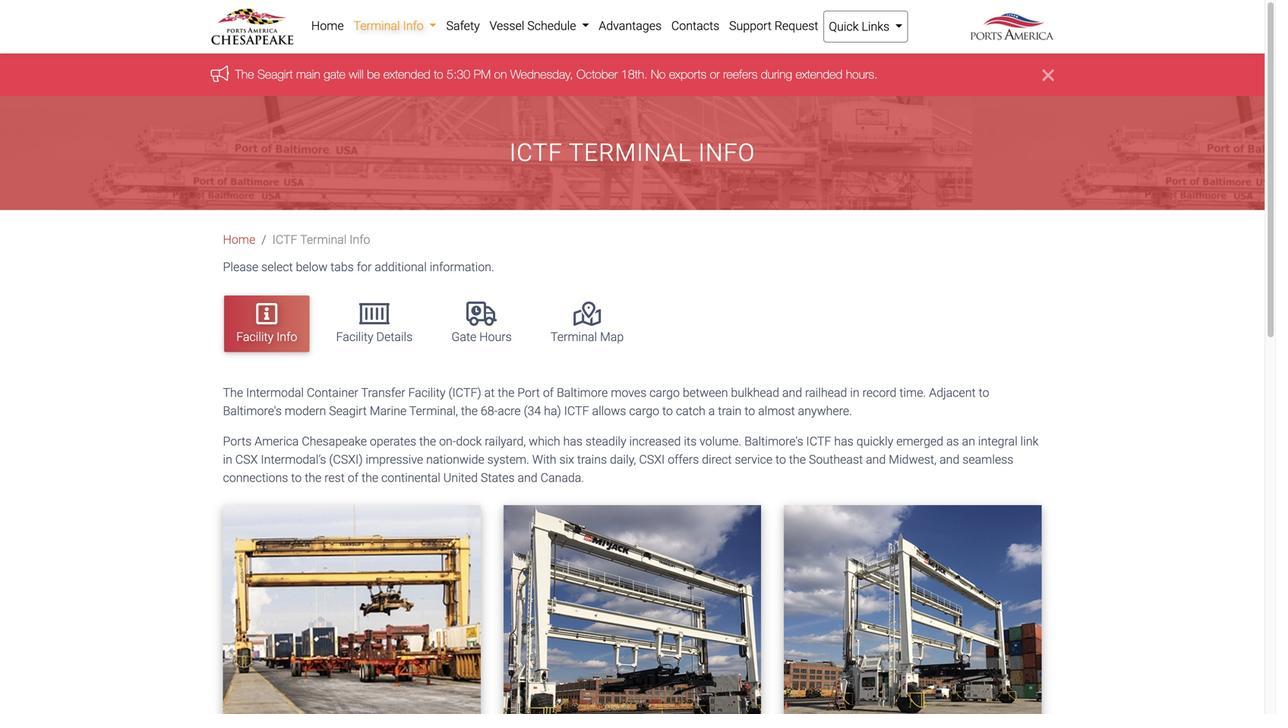 Task type: locate. For each thing, give the bounding box(es) containing it.
facility
[[236, 330, 274, 344], [336, 330, 373, 344], [408, 386, 446, 400]]

1 vertical spatial seagirt
[[329, 404, 367, 418]]

the for the seagirt main gate will be extended to 5:30 pm on wednesday, october 18th.  no exports or reefers during extended hours.
[[235, 67, 254, 81]]

and up almost
[[782, 386, 802, 400]]

gate
[[451, 330, 476, 344]]

0 horizontal spatial in
[[223, 452, 232, 467]]

gate hours link
[[439, 295, 524, 352]]

1 horizontal spatial in
[[850, 386, 860, 400]]

between
[[683, 386, 728, 400]]

on
[[494, 67, 507, 81]]

68-
[[481, 404, 498, 418]]

hours
[[479, 330, 512, 344]]

connections
[[223, 471, 288, 485]]

the left intermodal
[[223, 386, 243, 400]]

0 vertical spatial baltimore's
[[223, 404, 282, 418]]

record
[[863, 386, 897, 400]]

with
[[532, 452, 556, 467]]

support request
[[729, 19, 818, 33]]

1 vertical spatial home link
[[223, 232, 255, 247]]

details
[[376, 330, 413, 344]]

1 horizontal spatial facility
[[336, 330, 373, 344]]

and
[[782, 386, 802, 400], [866, 452, 886, 467], [940, 452, 960, 467], [518, 471, 538, 485]]

in left "record" at the right bottom of page
[[850, 386, 860, 400]]

the
[[498, 386, 515, 400], [461, 404, 478, 418], [419, 434, 436, 449], [789, 452, 806, 467], [305, 471, 322, 485], [362, 471, 378, 485]]

seagirt down container
[[329, 404, 367, 418]]

the
[[235, 67, 254, 81], [223, 386, 243, 400]]

gate hours
[[451, 330, 512, 344]]

cargo down moves
[[629, 404, 659, 418]]

to down intermodal's
[[291, 471, 302, 485]]

2 extended from the left
[[796, 67, 843, 81]]

1 vertical spatial baltimore's
[[745, 434, 803, 449]]

0 vertical spatial the
[[235, 67, 254, 81]]

facility up intermodal
[[236, 330, 274, 344]]

0 vertical spatial of
[[543, 386, 554, 400]]

baltimore's
[[223, 404, 282, 418], [745, 434, 803, 449]]

1 horizontal spatial extended
[[796, 67, 843, 81]]

information.
[[430, 260, 494, 274]]

the left 'on-'
[[419, 434, 436, 449]]

october
[[577, 67, 618, 81]]

trains
[[577, 452, 607, 467]]

2 horizontal spatial ictf terminal image
[[784, 505, 1042, 714]]

an
[[962, 434, 975, 449]]

tab list
[[217, 288, 1054, 359]]

home link up please
[[223, 232, 255, 247]]

1 horizontal spatial ictf terminal image
[[503, 505, 761, 714]]

main
[[296, 67, 320, 81]]

0 horizontal spatial ictf terminal image
[[223, 505, 481, 714]]

terminal inside tab list
[[551, 330, 597, 344]]

extended right during
[[796, 67, 843, 81]]

has
[[563, 434, 583, 449], [834, 434, 854, 449]]

intermodal
[[246, 386, 304, 400]]

3 ictf terminal image from the left
[[784, 505, 1042, 714]]

seagirt
[[257, 67, 293, 81], [329, 404, 367, 418]]

of up the ha) at the bottom of page
[[543, 386, 554, 400]]

ictf terminal image
[[223, 505, 481, 714], [503, 505, 761, 714], [784, 505, 1042, 714]]

has up six
[[563, 434, 583, 449]]

facility for facility details
[[336, 330, 373, 344]]

0 vertical spatial home link
[[307, 11, 349, 41]]

advantages
[[599, 19, 662, 33]]

1 horizontal spatial has
[[834, 434, 854, 449]]

home for home link to the right
[[311, 19, 344, 33]]

2 ictf terminal image from the left
[[503, 505, 761, 714]]

the intermodal container transfer facility (ictf) at the port of baltimore moves cargo between bulkhead and railhead in record time. adjacent to baltimore's modern seagirt marine terminal, the 68-acre (34 ha) ictf allows cargo to catch a train to almost anywhere.
[[223, 386, 989, 418]]

to down bulkhead
[[745, 404, 755, 418]]

to inside alert
[[434, 67, 443, 81]]

home link
[[307, 11, 349, 41], [223, 232, 255, 247]]

railyard,
[[485, 434, 526, 449]]

0 horizontal spatial home link
[[223, 232, 255, 247]]

to right service
[[776, 452, 786, 467]]

0 horizontal spatial of
[[348, 471, 359, 485]]

0 horizontal spatial seagirt
[[257, 67, 293, 81]]

0 vertical spatial seagirt
[[257, 67, 293, 81]]

baltimore's up service
[[745, 434, 803, 449]]

of right rest
[[348, 471, 359, 485]]

wednesday,
[[510, 67, 573, 81]]

facility inside 'link'
[[236, 330, 274, 344]]

as
[[946, 434, 959, 449]]

rest
[[324, 471, 345, 485]]

during
[[761, 67, 792, 81]]

home up the "gate"
[[311, 19, 344, 33]]

contacts link
[[667, 11, 724, 41]]

1 horizontal spatial seagirt
[[329, 404, 367, 418]]

schedule
[[527, 19, 576, 33]]

time.
[[900, 386, 926, 400]]

acre
[[498, 404, 521, 418]]

0 horizontal spatial extended
[[383, 67, 430, 81]]

in
[[850, 386, 860, 400], [223, 452, 232, 467]]

baltimore's down intermodal
[[223, 404, 282, 418]]

extended right 'be'
[[383, 67, 430, 81]]

0 vertical spatial in
[[850, 386, 860, 400]]

has up the southeast
[[834, 434, 854, 449]]

0 horizontal spatial home
[[223, 232, 255, 247]]

to left 5:30 at the top left
[[434, 67, 443, 81]]

quick links
[[829, 19, 893, 34]]

offers
[[668, 452, 699, 467]]

reefers
[[723, 67, 758, 81]]

0 horizontal spatial baltimore's
[[223, 404, 282, 418]]

(34
[[524, 404, 541, 418]]

six
[[559, 452, 574, 467]]

0 horizontal spatial facility
[[236, 330, 274, 344]]

1 horizontal spatial baltimore's
[[745, 434, 803, 449]]

facility left details
[[336, 330, 373, 344]]

the down (ictf)
[[461, 404, 478, 418]]

0 vertical spatial cargo
[[650, 386, 680, 400]]

facility up terminal, on the bottom of the page
[[408, 386, 446, 400]]

0 horizontal spatial has
[[563, 434, 583, 449]]

service
[[735, 452, 773, 467]]

to left catch
[[662, 404, 673, 418]]

baltimore's inside ports america chesapeake operates the on-dock railyard, which has steadily increased its volume. baltimore's ictf has quickly emerged as an integral link in csx intermodal's (csxi) impressive nationwide system. with six trains daily, csxi offers direct service to the southeast and midwest, and seamless connections to the rest of the continental united states and canada.
[[745, 434, 803, 449]]

home up please
[[223, 232, 255, 247]]

in left "csx"
[[223, 452, 232, 467]]

seagirt left main
[[257, 67, 293, 81]]

0 horizontal spatial ictf terminal info
[[272, 232, 370, 247]]

1 horizontal spatial of
[[543, 386, 554, 400]]

marine
[[370, 404, 407, 418]]

tab panel
[[212, 384, 1053, 714]]

terminal map link
[[538, 295, 636, 352]]

1 vertical spatial home
[[223, 232, 255, 247]]

seamless
[[963, 452, 1014, 467]]

and down with
[[518, 471, 538, 485]]

the right 'at' at the left of page
[[498, 386, 515, 400]]

canada.
[[541, 471, 584, 485]]

port
[[518, 386, 540, 400]]

vessel schedule link
[[485, 11, 594, 41]]

1 vertical spatial in
[[223, 452, 232, 467]]

of inside ports america chesapeake operates the on-dock railyard, which has steadily increased its volume. baltimore's ictf has quickly emerged as an integral link in csx intermodal's (csxi) impressive nationwide system. with six trains daily, csxi offers direct service to the southeast and midwest, and seamless connections to the rest of the continental united states and canada.
[[348, 471, 359, 485]]

hours.
[[846, 67, 878, 81]]

0 vertical spatial ictf terminal info
[[510, 138, 755, 167]]

the for the intermodal container transfer facility (ictf) at the port of baltimore moves cargo between bulkhead and railhead in record time. adjacent to baltimore's modern seagirt marine terminal, the 68-acre (34 ha) ictf allows cargo to catch a train to almost anywhere.
[[223, 386, 243, 400]]

the left rest
[[305, 471, 322, 485]]

1 vertical spatial the
[[223, 386, 243, 400]]

the seagirt main gate will be extended to 5:30 pm on wednesday, october 18th.  no exports or reefers during extended hours. alert
[[0, 53, 1265, 96]]

the inside alert
[[235, 67, 254, 81]]

modern
[[285, 404, 326, 418]]

operates
[[370, 434, 416, 449]]

home
[[311, 19, 344, 33], [223, 232, 255, 247]]

united
[[443, 471, 478, 485]]

1 vertical spatial of
[[348, 471, 359, 485]]

cargo up catch
[[650, 386, 680, 400]]

2 horizontal spatial facility
[[408, 386, 446, 400]]

1 horizontal spatial home
[[311, 19, 344, 33]]

and inside the intermodal container transfer facility (ictf) at the port of baltimore moves cargo between bulkhead and railhead in record time. adjacent to baltimore's modern seagirt marine terminal, the 68-acre (34 ha) ictf allows cargo to catch a train to almost anywhere.
[[782, 386, 802, 400]]

tabs
[[331, 260, 354, 274]]

close image
[[1043, 66, 1054, 84]]

the left main
[[235, 67, 254, 81]]

the inside the intermodal container transfer facility (ictf) at the port of baltimore moves cargo between bulkhead and railhead in record time. adjacent to baltimore's modern seagirt marine terminal, the 68-acre (34 ha) ictf allows cargo to catch a train to almost anywhere.
[[223, 386, 243, 400]]

home link up the "gate"
[[307, 11, 349, 41]]

(csxi)
[[329, 452, 363, 467]]

0 vertical spatial home
[[311, 19, 344, 33]]

or
[[710, 67, 720, 81]]

of inside the intermodal container transfer facility (ictf) at the port of baltimore moves cargo between bulkhead and railhead in record time. adjacent to baltimore's modern seagirt marine terminal, the 68-acre (34 ha) ictf allows cargo to catch a train to almost anywhere.
[[543, 386, 554, 400]]



Task type: vqa. For each thing, say whether or not it's contained in the screenshot.
the bottom in
yes



Task type: describe. For each thing, give the bounding box(es) containing it.
gate
[[324, 67, 346, 81]]

exports
[[669, 67, 707, 81]]

for
[[357, 260, 372, 274]]

no
[[651, 67, 666, 81]]

midwest,
[[889, 452, 937, 467]]

safety
[[446, 19, 480, 33]]

emerged
[[896, 434, 943, 449]]

will
[[349, 67, 364, 81]]

ports america chesapeake operates the on-dock railyard, which has steadily increased its volume. baltimore's ictf has quickly emerged as an integral link in csx intermodal's (csxi) impressive nationwide system. with six trains daily, csxi offers direct service to the southeast and midwest, and seamless connections to the rest of the continental united states and canada.
[[223, 434, 1039, 485]]

train
[[718, 404, 742, 418]]

18th.
[[621, 67, 648, 81]]

below
[[296, 260, 328, 274]]

moves
[[611, 386, 647, 400]]

and down as
[[940, 452, 960, 467]]

1 has from the left
[[563, 434, 583, 449]]

1 vertical spatial cargo
[[629, 404, 659, 418]]

info inside facility info 'link'
[[277, 330, 297, 344]]

ictf inside ports america chesapeake operates the on-dock railyard, which has steadily increased its volume. baltimore's ictf has quickly emerged as an integral link in csx intermodal's (csxi) impressive nationwide system. with six trains daily, csxi offers direct service to the southeast and midwest, and seamless connections to the rest of the continental united states and canada.
[[806, 434, 831, 449]]

volume.
[[700, 434, 742, 449]]

be
[[367, 67, 380, 81]]

additional
[[375, 260, 427, 274]]

please
[[223, 260, 258, 274]]

anywhere.
[[798, 404, 852, 418]]

facility inside the intermodal container transfer facility (ictf) at the port of baltimore moves cargo between bulkhead and railhead in record time. adjacent to baltimore's modern seagirt marine terminal, the 68-acre (34 ha) ictf allows cargo to catch a train to almost anywhere.
[[408, 386, 446, 400]]

the seagirt main gate will be extended to 5:30 pm on wednesday, october 18th.  no exports or reefers during extended hours. link
[[235, 67, 878, 81]]

terminal info link
[[349, 11, 441, 41]]

1 horizontal spatial ictf terminal info
[[510, 138, 755, 167]]

steadily
[[586, 434, 626, 449]]

1 vertical spatial ictf terminal info
[[272, 232, 370, 247]]

links
[[862, 19, 890, 34]]

the left the southeast
[[789, 452, 806, 467]]

ictf inside the intermodal container transfer facility (ictf) at the port of baltimore moves cargo between bulkhead and railhead in record time. adjacent to baltimore's modern seagirt marine terminal, the 68-acre (34 ha) ictf allows cargo to catch a train to almost anywhere.
[[564, 404, 589, 418]]

the down (csxi)
[[362, 471, 378, 485]]

tab panel containing the intermodal container transfer facility (ictf) at the port of baltimore moves cargo between bulkhead and railhead in record time. adjacent to baltimore's modern seagirt marine terminal, the 68-acre (34 ha) ictf allows cargo to catch a train to almost anywhere.
[[212, 384, 1053, 714]]

ha)
[[544, 404, 561, 418]]

support request link
[[724, 11, 823, 41]]

1 ictf terminal image from the left
[[223, 505, 481, 714]]

southeast
[[809, 452, 863, 467]]

continental
[[381, 471, 440, 485]]

system.
[[487, 452, 529, 467]]

seagirt inside alert
[[257, 67, 293, 81]]

pm
[[474, 67, 491, 81]]

facility info
[[236, 330, 297, 344]]

at
[[484, 386, 495, 400]]

adjacent
[[929, 386, 976, 400]]

quickly
[[857, 434, 893, 449]]

facility for facility info
[[236, 330, 274, 344]]

1 horizontal spatial home link
[[307, 11, 349, 41]]

select
[[261, 260, 293, 274]]

chesapeake
[[302, 434, 367, 449]]

quick links link
[[823, 11, 908, 43]]

increased
[[629, 434, 681, 449]]

which
[[529, 434, 560, 449]]

integral
[[978, 434, 1018, 449]]

on-
[[439, 434, 456, 449]]

quick
[[829, 19, 859, 34]]

transfer
[[361, 386, 405, 400]]

request
[[775, 19, 818, 33]]

container
[[307, 386, 358, 400]]

america
[[255, 434, 299, 449]]

bullhorn image
[[211, 66, 235, 82]]

info inside terminal info link
[[403, 19, 424, 33]]

almost
[[758, 404, 795, 418]]

ports
[[223, 434, 252, 449]]

safety link
[[441, 11, 485, 41]]

csx
[[235, 452, 258, 467]]

impressive
[[366, 452, 423, 467]]

the seagirt main gate will be extended to 5:30 pm on wednesday, october 18th.  no exports or reefers during extended hours.
[[235, 67, 878, 81]]

to right adjacent
[[979, 386, 989, 400]]

please select below tabs for additional information.
[[223, 260, 494, 274]]

a
[[709, 404, 715, 418]]

terminal,
[[409, 404, 458, 418]]

baltimore's inside the intermodal container transfer facility (ictf) at the port of baltimore moves cargo between bulkhead and railhead in record time. adjacent to baltimore's modern seagirt marine terminal, the 68-acre (34 ha) ictf allows cargo to catch a train to almost anywhere.
[[223, 404, 282, 418]]

contacts
[[671, 19, 719, 33]]

facility details
[[336, 330, 413, 344]]

states
[[481, 471, 515, 485]]

facility info link
[[224, 295, 309, 352]]

vessel schedule
[[490, 19, 579, 33]]

link
[[1021, 434, 1039, 449]]

2 has from the left
[[834, 434, 854, 449]]

vessel
[[490, 19, 524, 33]]

(ictf)
[[449, 386, 481, 400]]

baltimore
[[557, 386, 608, 400]]

direct
[[702, 452, 732, 467]]

home for home link to the bottom
[[223, 232, 255, 247]]

tab list containing facility info
[[217, 288, 1054, 359]]

in inside the intermodal container transfer facility (ictf) at the port of baltimore moves cargo between bulkhead and railhead in record time. adjacent to baltimore's modern seagirt marine terminal, the 68-acre (34 ha) ictf allows cargo to catch a train to almost anywhere.
[[850, 386, 860, 400]]

support
[[729, 19, 772, 33]]

and down quickly
[[866, 452, 886, 467]]

bulkhead
[[731, 386, 779, 400]]

daily,
[[610, 452, 636, 467]]

nationwide
[[426, 452, 484, 467]]

1 extended from the left
[[383, 67, 430, 81]]

railhead
[[805, 386, 847, 400]]

in inside ports america chesapeake operates the on-dock railyard, which has steadily increased its volume. baltimore's ictf has quickly emerged as an integral link in csx intermodal's (csxi) impressive nationwide system. with six trains daily, csxi offers direct service to the southeast and midwest, and seamless connections to the rest of the continental united states and canada.
[[223, 452, 232, 467]]

seagirt inside the intermodal container transfer facility (ictf) at the port of baltimore moves cargo between bulkhead and railhead in record time. adjacent to baltimore's modern seagirt marine terminal, the 68-acre (34 ha) ictf allows cargo to catch a train to almost anywhere.
[[329, 404, 367, 418]]

catch
[[676, 404, 706, 418]]

dock
[[456, 434, 482, 449]]

5:30
[[447, 67, 470, 81]]



